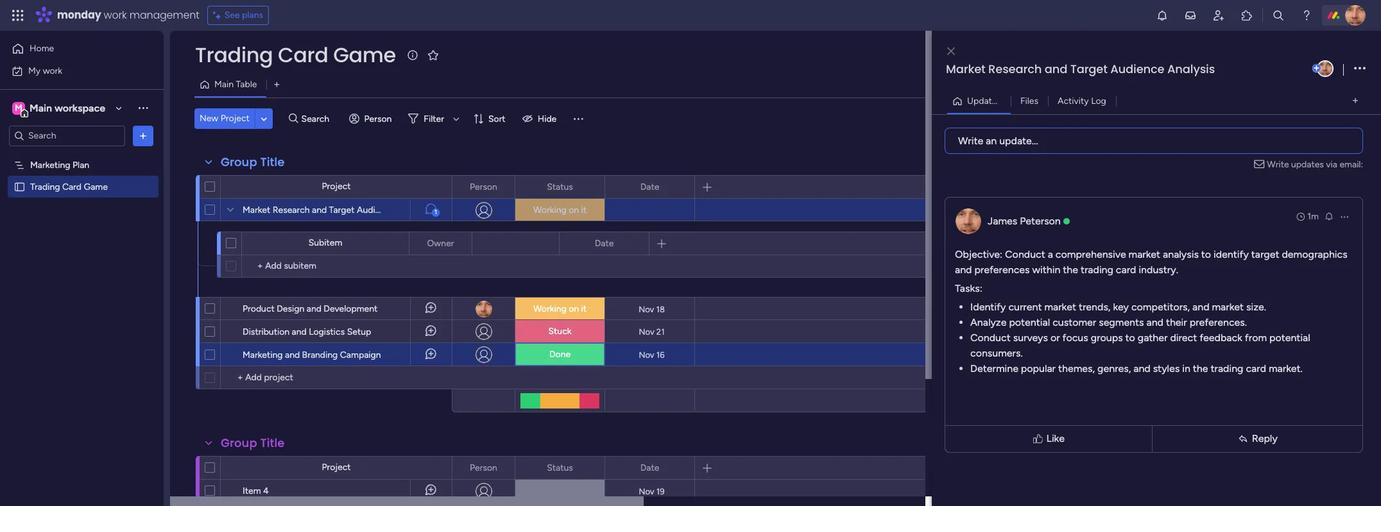 Task type: describe. For each thing, give the bounding box(es) containing it.
james peterson image
[[1318, 60, 1334, 77]]

project inside new project 'button'
[[221, 113, 250, 124]]

owner
[[427, 238, 454, 249]]

my
[[28, 65, 41, 76]]

1 button
[[410, 198, 452, 222]]

1m link
[[1297, 210, 1320, 223]]

group for date
[[221, 435, 257, 451]]

person inside popup button
[[364, 113, 392, 124]]

0 horizontal spatial 1
[[435, 209, 437, 216]]

1 it from the top
[[581, 205, 587, 216]]

0 horizontal spatial market
[[243, 205, 271, 216]]

within
[[1033, 264, 1061, 276]]

person for first the person field from the bottom of the page
[[470, 463, 498, 474]]

workspace
[[55, 102, 105, 114]]

title for date
[[260, 154, 285, 170]]

market inside field
[[946, 61, 986, 77]]

research inside field
[[989, 61, 1042, 77]]

plan
[[73, 160, 89, 170]]

james
[[988, 215, 1018, 227]]

person button
[[344, 109, 400, 129]]

demographics
[[1283, 248, 1348, 260]]

and down "design"
[[292, 327, 307, 338]]

tasks:
[[955, 282, 983, 294]]

write an update...
[[959, 135, 1039, 147]]

0 horizontal spatial research
[[273, 205, 310, 216]]

1 vertical spatial audience
[[357, 205, 395, 216]]

branding
[[302, 350, 338, 361]]

1 vertical spatial to
[[1126, 332, 1136, 344]]

0 horizontal spatial card
[[1117, 264, 1137, 276]]

peterson
[[1020, 215, 1061, 227]]

1 vertical spatial conduct
[[971, 332, 1011, 344]]

dapulse drag 2 image
[[934, 255, 938, 269]]

work for monday
[[104, 8, 127, 22]]

nov 19
[[639, 487, 665, 497]]

done
[[550, 349, 571, 360]]

date field for status
[[637, 180, 663, 194]]

21
[[657, 327, 665, 337]]

19
[[657, 487, 665, 497]]

files button
[[1011, 91, 1049, 111]]

comprehensive
[[1056, 248, 1127, 260]]

in
[[1183, 362, 1191, 375]]

date field for owner
[[592, 237, 617, 251]]

notifications image
[[1156, 9, 1169, 22]]

1 horizontal spatial to
[[1202, 248, 1212, 260]]

1 horizontal spatial options image
[[1340, 212, 1350, 222]]

industry.
[[1139, 264, 1179, 276]]

styles
[[1154, 362, 1180, 375]]

current
[[1009, 301, 1042, 313]]

0 vertical spatial 1
[[1010, 95, 1013, 106]]

home button
[[8, 39, 138, 59]]

2 vertical spatial date field
[[637, 461, 663, 475]]

their
[[1167, 316, 1188, 328]]

marketing for marketing and branding campaign
[[243, 350, 283, 361]]

marketing plan
[[30, 160, 89, 170]]

4
[[263, 486, 269, 497]]

1 vertical spatial card
[[62, 181, 82, 192]]

direct
[[1171, 332, 1198, 344]]

sort
[[489, 113, 506, 124]]

main table
[[214, 79, 257, 90]]

reply
[[1253, 433, 1278, 445]]

email:
[[1340, 159, 1364, 170]]

and up preferences.
[[1193, 301, 1210, 313]]

and up tasks:
[[955, 264, 972, 276]]

gather
[[1138, 332, 1168, 344]]

0 horizontal spatial trading card game
[[30, 181, 108, 192]]

campaign
[[340, 350, 381, 361]]

new project button
[[195, 109, 255, 129]]

new
[[200, 113, 218, 124]]

target
[[1252, 248, 1280, 260]]

main for main workspace
[[30, 102, 52, 114]]

write updates via email:
[[1268, 159, 1364, 170]]

main table button
[[195, 74, 267, 95]]

Owner field
[[424, 237, 458, 251]]

monday work management
[[57, 8, 200, 22]]

determine
[[971, 362, 1019, 375]]

like
[[1047, 433, 1065, 445]]

focus
[[1063, 332, 1089, 344]]

development
[[324, 304, 378, 315]]

customer
[[1053, 316, 1097, 328]]

1 horizontal spatial the
[[1194, 362, 1209, 375]]

monday
[[57, 8, 101, 22]]

1 working on it from the top
[[534, 205, 587, 216]]

market research and target audience analysis inside field
[[946, 61, 1216, 77]]

18
[[657, 305, 665, 314]]

write for write an update...
[[959, 135, 984, 147]]

via
[[1327, 159, 1338, 170]]

main workspace
[[30, 102, 105, 114]]

new project
[[200, 113, 250, 124]]

audience inside field
[[1111, 61, 1165, 77]]

see plans
[[225, 10, 263, 21]]

group title field for date
[[218, 154, 288, 171]]

stuck
[[549, 326, 572, 337]]

reply button
[[1156, 429, 1361, 450]]

surveys
[[1014, 332, 1049, 344]]

groups
[[1091, 332, 1123, 344]]

group title field for person
[[218, 435, 288, 452]]

nov for nov 18
[[639, 305, 655, 314]]

segments
[[1099, 316, 1145, 328]]

Search in workspace field
[[27, 128, 107, 143]]

invite members image
[[1213, 9, 1226, 22]]

product
[[243, 304, 275, 315]]

see plans button
[[207, 6, 269, 25]]

0 horizontal spatial market
[[1045, 301, 1077, 313]]

workspace options image
[[137, 102, 150, 114]]

analysis
[[1164, 248, 1199, 260]]

consumers.
[[971, 347, 1023, 359]]

updates / 1
[[968, 95, 1013, 106]]

status for person
[[547, 181, 573, 192]]

0 horizontal spatial market research and target audience analysis
[[243, 205, 430, 216]]

1 horizontal spatial market
[[1129, 248, 1161, 260]]

activity
[[1058, 95, 1089, 106]]

2 vertical spatial date
[[641, 463, 660, 474]]

person for second the person field from the bottom
[[470, 181, 498, 192]]

0 vertical spatial conduct
[[1006, 248, 1046, 260]]

inbox image
[[1185, 9, 1198, 22]]

setup
[[347, 327, 371, 338]]

1 vertical spatial card
[[1247, 362, 1267, 375]]

product design and development
[[243, 304, 378, 315]]

market.
[[1269, 362, 1303, 375]]

m
[[15, 102, 22, 113]]

identify
[[971, 301, 1006, 313]]

or
[[1051, 332, 1061, 344]]

status field for date
[[544, 180, 576, 194]]

distribution
[[243, 327, 290, 338]]

analysis inside field
[[1168, 61, 1216, 77]]

1 vertical spatial options image
[[137, 129, 150, 142]]

and right "design"
[[307, 304, 322, 315]]

0 vertical spatial the
[[1063, 264, 1079, 276]]

workspace selection element
[[12, 100, 107, 117]]

1 on from the top
[[569, 205, 579, 216]]

+ Add project text field
[[227, 370, 446, 386]]

group title for person
[[221, 154, 285, 170]]

1 working from the top
[[534, 205, 567, 216]]

0 horizontal spatial trading
[[30, 181, 60, 192]]

my work
[[28, 65, 62, 76]]

like button
[[948, 420, 1150, 458]]

nov 21
[[639, 327, 665, 337]]



Task type: vqa. For each thing, say whether or not it's contained in the screenshot.
Group for Person
yes



Task type: locate. For each thing, give the bounding box(es) containing it.
0 horizontal spatial target
[[329, 205, 355, 216]]

and up activity
[[1045, 61, 1068, 77]]

1 horizontal spatial card
[[1247, 362, 1267, 375]]

0 horizontal spatial the
[[1063, 264, 1079, 276]]

group
[[221, 154, 257, 170], [221, 435, 257, 451]]

files
[[1021, 95, 1039, 106]]

home
[[30, 43, 54, 54]]

1 vertical spatial write
[[1268, 159, 1290, 170]]

marketing and branding campaign
[[243, 350, 381, 361]]

0 horizontal spatial marketing
[[30, 160, 70, 170]]

0 vertical spatial person
[[364, 113, 392, 124]]

add view image
[[274, 80, 280, 90], [1354, 96, 1359, 106]]

0 vertical spatial date field
[[637, 180, 663, 194]]

work right monday
[[104, 8, 127, 22]]

nov for nov 16
[[639, 350, 655, 360]]

trading down comprehensive
[[1081, 264, 1114, 276]]

title down angle down image
[[260, 154, 285, 170]]

0 vertical spatial date
[[641, 181, 660, 192]]

1 vertical spatial market research and target audience analysis
[[243, 205, 430, 216]]

2 vertical spatial project
[[322, 462, 351, 473]]

0 horizontal spatial card
[[62, 181, 82, 192]]

nov
[[639, 305, 655, 314], [639, 327, 655, 337], [639, 350, 655, 360], [639, 487, 655, 497]]

0 vertical spatial to
[[1202, 248, 1212, 260]]

0 vertical spatial work
[[104, 8, 127, 22]]

write
[[959, 135, 984, 147], [1268, 159, 1290, 170]]

market up preferences.
[[1213, 301, 1244, 313]]

1 nov from the top
[[639, 305, 655, 314]]

Group Title field
[[218, 154, 288, 171], [218, 435, 288, 452]]

1 vertical spatial marketing
[[243, 350, 283, 361]]

marketing down distribution
[[243, 350, 283, 361]]

0 vertical spatial write
[[959, 135, 984, 147]]

card left industry.
[[1117, 264, 1137, 276]]

date
[[641, 181, 660, 192], [595, 238, 614, 249], [641, 463, 660, 474]]

research up subitem
[[273, 205, 310, 216]]

1 horizontal spatial trading
[[1211, 362, 1244, 375]]

0 vertical spatial market
[[946, 61, 986, 77]]

nov for nov 21
[[639, 327, 655, 337]]

work
[[104, 8, 127, 22], [43, 65, 62, 76]]

conduct
[[1006, 248, 1046, 260], [971, 332, 1011, 344]]

conduct down analyze
[[971, 332, 1011, 344]]

target up activity log
[[1071, 61, 1108, 77]]

market research and target audience analysis
[[946, 61, 1216, 77], [243, 205, 430, 216]]

trading card game
[[195, 40, 396, 69], [30, 181, 108, 192]]

0 vertical spatial it
[[581, 205, 587, 216]]

2 person field from the top
[[467, 461, 501, 475]]

1 horizontal spatial research
[[989, 61, 1042, 77]]

help image
[[1301, 9, 1314, 22]]

Date field
[[637, 180, 663, 194], [592, 237, 617, 251], [637, 461, 663, 475]]

hide button
[[517, 109, 565, 129]]

group title
[[221, 154, 285, 170], [221, 435, 285, 451]]

james peterson link
[[988, 215, 1061, 227]]

date for status
[[641, 181, 660, 192]]

0 horizontal spatial to
[[1126, 332, 1136, 344]]

1 horizontal spatial add view image
[[1354, 96, 1359, 106]]

main inside main table "button"
[[214, 79, 234, 90]]

close image
[[948, 47, 955, 56]]

options image right james peterson image
[[1355, 60, 1366, 77]]

title up "4"
[[260, 435, 285, 451]]

and left styles
[[1134, 362, 1151, 375]]

0 vertical spatial status field
[[544, 180, 576, 194]]

work inside button
[[43, 65, 62, 76]]

preferences.
[[1190, 316, 1248, 328]]

0 horizontal spatial audience
[[357, 205, 395, 216]]

add view image up email:
[[1354, 96, 1359, 106]]

work right the my
[[43, 65, 62, 76]]

game left show board description icon
[[333, 40, 396, 69]]

target inside field
[[1071, 61, 1108, 77]]

1 vertical spatial person
[[470, 181, 498, 192]]

1 vertical spatial date field
[[592, 237, 617, 251]]

filter button
[[403, 109, 464, 129]]

2 title from the top
[[260, 435, 285, 451]]

market up customer
[[1045, 301, 1077, 313]]

16
[[657, 350, 665, 360]]

group for person
[[221, 154, 257, 170]]

nov 16
[[639, 350, 665, 360]]

from
[[1246, 332, 1268, 344]]

0 vertical spatial card
[[278, 40, 328, 69]]

1 vertical spatial game
[[84, 181, 108, 192]]

0 vertical spatial potential
[[1010, 316, 1051, 328]]

analysis
[[1168, 61, 1216, 77], [397, 205, 430, 216]]

nov left 18
[[639, 305, 655, 314]]

card
[[1117, 264, 1137, 276], [1247, 362, 1267, 375]]

1 horizontal spatial card
[[278, 40, 328, 69]]

marketing
[[30, 160, 70, 170], [243, 350, 283, 361]]

0 vertical spatial working
[[534, 205, 567, 216]]

project for date
[[322, 462, 351, 473]]

1 up owner
[[435, 209, 437, 216]]

filter
[[424, 113, 444, 124]]

1 horizontal spatial analysis
[[1168, 61, 1216, 77]]

group up 'item'
[[221, 435, 257, 451]]

1 vertical spatial working
[[534, 304, 567, 315]]

1 horizontal spatial target
[[1071, 61, 1108, 77]]

update...
[[1000, 135, 1039, 147]]

2 horizontal spatial market
[[1213, 301, 1244, 313]]

audience
[[1111, 61, 1165, 77], [357, 205, 395, 216]]

0 vertical spatial research
[[989, 61, 1042, 77]]

2 it from the top
[[581, 304, 587, 315]]

menu image
[[572, 112, 585, 125]]

workspace image
[[12, 101, 25, 115]]

0 vertical spatial trading card game
[[195, 40, 396, 69]]

1 vertical spatial trading
[[1211, 362, 1244, 375]]

project for person
[[322, 181, 351, 192]]

0 vertical spatial project
[[221, 113, 250, 124]]

to down segments
[[1126, 332, 1136, 344]]

Person field
[[467, 180, 501, 194], [467, 461, 501, 475]]

1 vertical spatial project
[[322, 181, 351, 192]]

+ Add subitem text field
[[248, 259, 382, 274]]

0 vertical spatial group
[[221, 154, 257, 170]]

option
[[0, 153, 164, 156]]

target
[[1071, 61, 1108, 77], [329, 205, 355, 216]]

audience down notifications icon at the top
[[1111, 61, 1165, 77]]

arrow down image
[[449, 111, 464, 126]]

date for owner
[[595, 238, 614, 249]]

nov left 16
[[639, 350, 655, 360]]

0 horizontal spatial main
[[30, 102, 52, 114]]

options image down workspace options image
[[137, 129, 150, 142]]

1 horizontal spatial main
[[214, 79, 234, 90]]

0 horizontal spatial analysis
[[397, 205, 430, 216]]

1 horizontal spatial game
[[333, 40, 396, 69]]

research up /
[[989, 61, 1042, 77]]

target up subitem
[[329, 205, 355, 216]]

0 vertical spatial card
[[1117, 264, 1137, 276]]

nov for nov 19
[[639, 487, 655, 497]]

dapulse addbtn image
[[1313, 64, 1321, 73]]

status field for person
[[544, 461, 576, 475]]

potential up surveys
[[1010, 316, 1051, 328]]

and up subitem
[[312, 205, 327, 216]]

2 horizontal spatial options image
[[1355, 60, 1366, 77]]

market
[[946, 61, 986, 77], [243, 205, 271, 216]]

0 horizontal spatial write
[[959, 135, 984, 147]]

0 vertical spatial options image
[[1355, 60, 1366, 77]]

group title down angle down image
[[221, 154, 285, 170]]

1 right /
[[1010, 95, 1013, 106]]

key
[[1114, 301, 1129, 313]]

Trading Card Game field
[[192, 40, 399, 69]]

reminder image
[[1325, 211, 1335, 221]]

0 vertical spatial trading
[[195, 40, 273, 69]]

card left the market.
[[1247, 362, 1267, 375]]

1 title from the top
[[260, 154, 285, 170]]

market research and target audience analysis up subitem
[[243, 205, 430, 216]]

the
[[1063, 264, 1079, 276], [1194, 362, 1209, 375]]

1m
[[1308, 211, 1320, 222]]

and up gather
[[1147, 316, 1164, 328]]

0 vertical spatial status
[[547, 181, 573, 192]]

a
[[1048, 248, 1054, 260]]

2 group from the top
[[221, 435, 257, 451]]

2 status from the top
[[547, 463, 573, 474]]

potential up the market.
[[1270, 332, 1311, 344]]

size.
[[1247, 301, 1267, 313]]

1
[[1010, 95, 1013, 106], [435, 209, 437, 216]]

2 working from the top
[[534, 304, 567, 315]]

0 horizontal spatial potential
[[1010, 316, 1051, 328]]

2 on from the top
[[569, 304, 579, 315]]

and down distribution and logistics setup
[[285, 350, 300, 361]]

0 vertical spatial group title field
[[218, 154, 288, 171]]

market research and target audience analysis up activity log
[[946, 61, 1216, 77]]

the right within
[[1063, 264, 1079, 276]]

trading up main table
[[195, 40, 273, 69]]

research
[[989, 61, 1042, 77], [273, 205, 310, 216]]

1 vertical spatial group
[[221, 435, 257, 451]]

to left identify
[[1202, 248, 1212, 260]]

show board description image
[[405, 49, 420, 62]]

main inside workspace selection element
[[30, 102, 52, 114]]

1 horizontal spatial potential
[[1270, 332, 1311, 344]]

trading right the public board "image"
[[30, 181, 60, 192]]

list box containing marketing plan
[[0, 152, 164, 371]]

updates
[[1292, 159, 1325, 170]]

main for main table
[[214, 79, 234, 90]]

objective: conduct a comprehensive market analysis to identify target demographics and preferences within the trading card industry. tasks: identify current market trends, key competitors, and market size. analyze potential customer segments and their preferences. conduct surveys or focus groups to gather direct feedback from potential consumers. determine popular themes, genres, and styles in the trading card market.
[[955, 248, 1348, 375]]

distribution and logistics setup
[[243, 327, 371, 338]]

analysis up owner
[[397, 205, 430, 216]]

0 horizontal spatial options image
[[137, 129, 150, 142]]

game down plan
[[84, 181, 108, 192]]

1 status from the top
[[547, 181, 573, 192]]

0 vertical spatial audience
[[1111, 61, 1165, 77]]

0 vertical spatial trading
[[1081, 264, 1114, 276]]

1 vertical spatial trading card game
[[30, 181, 108, 192]]

trading
[[195, 40, 273, 69], [30, 181, 60, 192]]

0 vertical spatial game
[[333, 40, 396, 69]]

1 vertical spatial market
[[243, 205, 271, 216]]

2 status field from the top
[[544, 461, 576, 475]]

1 vertical spatial target
[[329, 205, 355, 216]]

1 group from the top
[[221, 154, 257, 170]]

2 working on it from the top
[[534, 304, 587, 315]]

apps image
[[1241, 9, 1254, 22]]

and
[[1045, 61, 1068, 77], [312, 205, 327, 216], [955, 264, 972, 276], [1193, 301, 1210, 313], [307, 304, 322, 315], [1147, 316, 1164, 328], [292, 327, 307, 338], [285, 350, 300, 361], [1134, 362, 1151, 375]]

Status field
[[544, 180, 576, 194], [544, 461, 576, 475]]

1 group title field from the top
[[218, 154, 288, 171]]

group title field up 'item'
[[218, 435, 288, 452]]

Search field
[[298, 110, 337, 128]]

trading
[[1081, 264, 1114, 276], [1211, 362, 1244, 375]]

activity log
[[1058, 95, 1107, 106]]

analyze
[[971, 316, 1007, 328]]

1 vertical spatial on
[[569, 304, 579, 315]]

0 horizontal spatial work
[[43, 65, 62, 76]]

marketing for marketing plan
[[30, 160, 70, 170]]

1 vertical spatial the
[[1194, 362, 1209, 375]]

1 group title from the top
[[221, 154, 285, 170]]

1 vertical spatial title
[[260, 435, 285, 451]]

log
[[1092, 95, 1107, 106]]

competitors,
[[1132, 301, 1191, 313]]

conduct left "a"
[[1006, 248, 1046, 260]]

1 vertical spatial 1
[[435, 209, 437, 216]]

the right in
[[1194, 362, 1209, 375]]

genres,
[[1098, 362, 1132, 375]]

and inside field
[[1045, 61, 1068, 77]]

0 vertical spatial on
[[569, 205, 579, 216]]

add to favorites image
[[427, 48, 440, 61]]

options image
[[1355, 60, 1366, 77], [137, 129, 150, 142], [1340, 212, 1350, 222]]

1 status field from the top
[[544, 180, 576, 194]]

1 vertical spatial group title field
[[218, 435, 288, 452]]

group title for date
[[221, 435, 285, 451]]

group title field down angle down image
[[218, 154, 288, 171]]

write inside "button"
[[959, 135, 984, 147]]

0 vertical spatial main
[[214, 79, 234, 90]]

public board image
[[13, 181, 26, 193]]

2 group title from the top
[[221, 435, 285, 451]]

nov left 19 on the bottom left of the page
[[639, 487, 655, 497]]

1 horizontal spatial write
[[1268, 159, 1290, 170]]

1 person field from the top
[[467, 180, 501, 194]]

list box
[[0, 152, 164, 371]]

trading down feedback
[[1211, 362, 1244, 375]]

group title up 'item'
[[221, 435, 285, 451]]

marketing left plan
[[30, 160, 70, 170]]

Market Research and Target Audience Analysis field
[[943, 61, 1311, 78]]

1 horizontal spatial market research and target audience analysis
[[946, 61, 1216, 77]]

1 horizontal spatial work
[[104, 8, 127, 22]]

analysis down "inbox" image
[[1168, 61, 1216, 77]]

v2 search image
[[289, 112, 298, 126]]

1 horizontal spatial trading
[[195, 40, 273, 69]]

1 horizontal spatial trading card game
[[195, 40, 396, 69]]

2 vertical spatial options image
[[1340, 212, 1350, 222]]

project
[[221, 113, 250, 124], [322, 181, 351, 192], [322, 462, 351, 473]]

item
[[243, 486, 261, 497]]

select product image
[[12, 9, 24, 22]]

nov 18
[[639, 305, 665, 314]]

an
[[986, 135, 997, 147]]

add view image right table
[[274, 80, 280, 90]]

activity log button
[[1049, 91, 1116, 111]]

marketing inside list box
[[30, 160, 70, 170]]

james peterson image
[[1346, 5, 1366, 26]]

search everything image
[[1273, 9, 1286, 22]]

card
[[278, 40, 328, 69], [62, 181, 82, 192]]

title for person
[[260, 435, 285, 451]]

write left updates
[[1268, 159, 1290, 170]]

write for write updates via email:
[[1268, 159, 1290, 170]]

1 vertical spatial it
[[581, 304, 587, 315]]

write left an
[[959, 135, 984, 147]]

1 vertical spatial analysis
[[397, 205, 430, 216]]

updates / 1 button
[[948, 91, 1013, 111]]

work for my
[[43, 65, 62, 76]]

angle down image
[[261, 114, 267, 124]]

design
[[277, 304, 305, 315]]

subitem
[[309, 238, 342, 248]]

0 vertical spatial group title
[[221, 154, 285, 170]]

options image right reminder image
[[1340, 212, 1350, 222]]

1 vertical spatial working on it
[[534, 304, 587, 315]]

0 horizontal spatial game
[[84, 181, 108, 192]]

status
[[547, 181, 573, 192], [547, 463, 573, 474]]

market up industry.
[[1129, 248, 1161, 260]]

plans
[[242, 10, 263, 21]]

3 nov from the top
[[639, 350, 655, 360]]

audience left 1 button
[[357, 205, 395, 216]]

1 horizontal spatial marketing
[[243, 350, 283, 361]]

preferences
[[975, 264, 1030, 276]]

themes,
[[1059, 362, 1096, 375]]

my work button
[[8, 61, 138, 81]]

trading card game down marketing plan
[[30, 181, 108, 192]]

sort button
[[468, 109, 513, 129]]

0 horizontal spatial add view image
[[274, 80, 280, 90]]

trading card game up table
[[195, 40, 396, 69]]

main right workspace icon
[[30, 102, 52, 114]]

management
[[130, 8, 200, 22]]

status for date
[[547, 463, 573, 474]]

nov left 21
[[639, 327, 655, 337]]

2 group title field from the top
[[218, 435, 288, 452]]

item 4
[[243, 486, 269, 497]]

2 nov from the top
[[639, 327, 655, 337]]

envelope o image
[[1255, 158, 1268, 171]]

main
[[214, 79, 234, 90], [30, 102, 52, 114]]

updates
[[968, 95, 1002, 106]]

1 vertical spatial group title
[[221, 435, 285, 451]]

1 horizontal spatial audience
[[1111, 61, 1165, 77]]

4 nov from the top
[[639, 487, 655, 497]]

working on it
[[534, 205, 587, 216], [534, 304, 587, 315]]

game
[[333, 40, 396, 69], [84, 181, 108, 192]]

main left table
[[214, 79, 234, 90]]

see
[[225, 10, 240, 21]]

0 vertical spatial analysis
[[1168, 61, 1216, 77]]

james peterson
[[988, 215, 1061, 227]]

1 horizontal spatial market
[[946, 61, 986, 77]]

1 vertical spatial trading
[[30, 181, 60, 192]]

group down new project 'button'
[[221, 154, 257, 170]]



